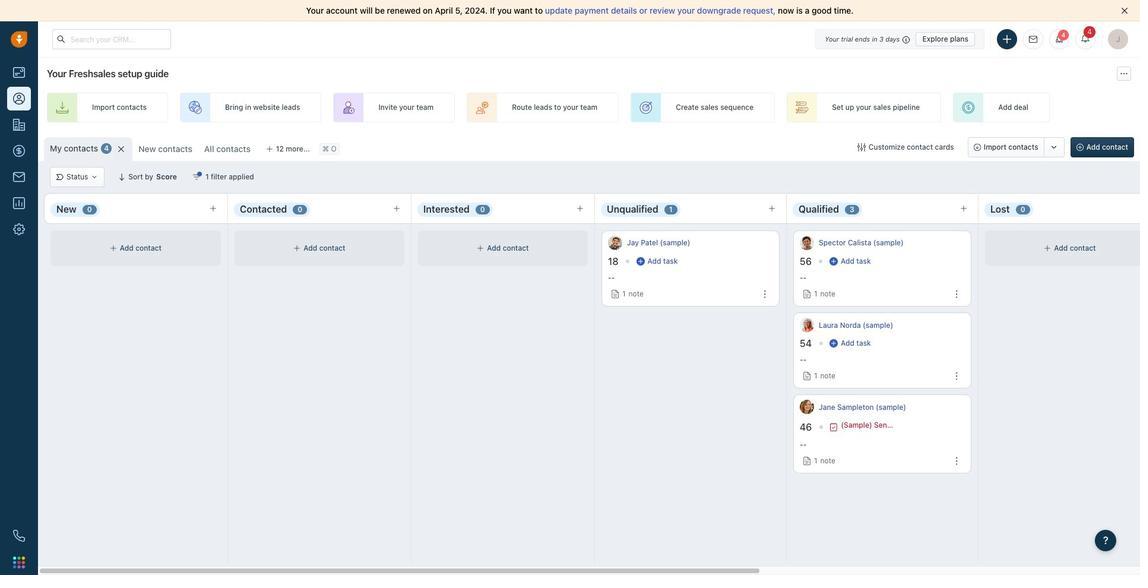 Task type: vqa. For each thing, say whether or not it's contained in the screenshot.
1st row group from left
no



Task type: describe. For each thing, give the bounding box(es) containing it.
l image
[[800, 318, 814, 332]]

phone element
[[7, 524, 31, 548]]

freshworks switcher image
[[13, 556, 25, 568]]

j image
[[608, 236, 623, 250]]

close image
[[1122, 7, 1129, 14]]

container_wx8msf4aqz5i3rn1 image for j image
[[637, 257, 645, 266]]

j image
[[800, 400, 814, 414]]



Task type: locate. For each thing, give the bounding box(es) containing it.
Search your CRM... text field
[[52, 29, 171, 49]]

phone image
[[13, 530, 25, 542]]

container_wx8msf4aqz5i3rn1 image for l image
[[830, 339, 838, 348]]

send email image
[[1029, 36, 1038, 43]]

group
[[968, 137, 1065, 157]]

container_wx8msf4aqz5i3rn1 image
[[858, 143, 866, 151], [1045, 245, 1052, 252], [637, 257, 645, 266], [830, 339, 838, 348], [830, 423, 838, 431]]

container_wx8msf4aqz5i3rn1 image
[[192, 173, 201, 181], [56, 173, 64, 181], [91, 173, 98, 181], [110, 245, 117, 252], [294, 245, 301, 252], [477, 245, 484, 252], [830, 257, 838, 266]]

s image
[[800, 236, 814, 250]]

container_wx8msf4aqz5i3rn1 image for j icon
[[830, 423, 838, 431]]



